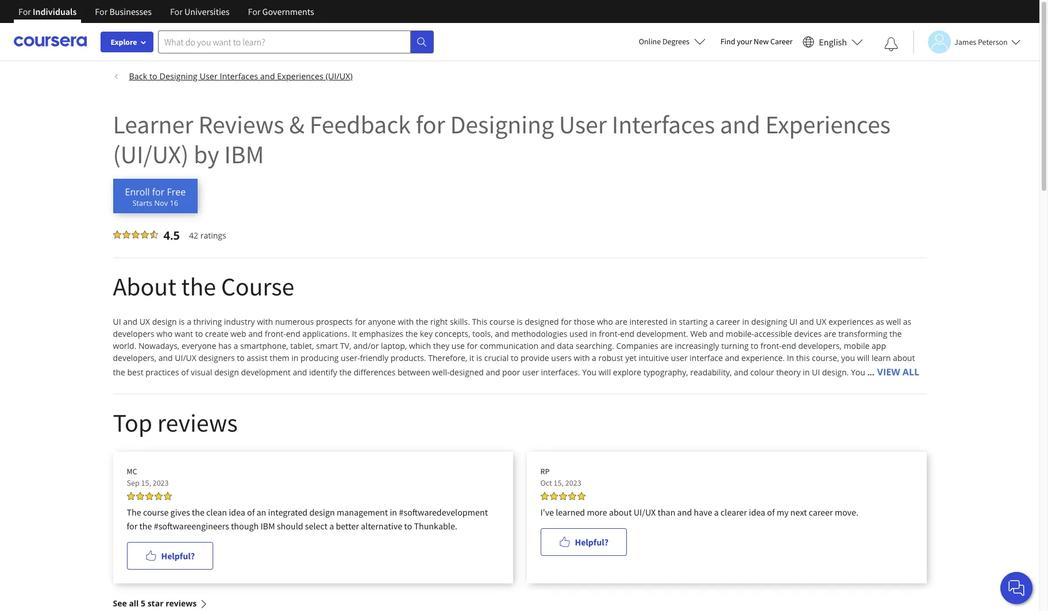 Task type: describe. For each thing, give the bounding box(es) containing it.
provide
[[521, 352, 549, 363]]

in up mobile-
[[743, 316, 750, 327]]

2 horizontal spatial front-
[[761, 340, 782, 351]]

in down this
[[803, 367, 810, 378]]

0 horizontal spatial interfaces
[[220, 71, 258, 82]]

1 horizontal spatial end
[[620, 328, 635, 339]]

show notifications image
[[885, 37, 899, 51]]

governments
[[263, 6, 314, 17]]

best
[[127, 367, 143, 378]]

to inside back to designing user interfaces and experiences (ui/ux) link
[[149, 71, 157, 82]]

idea inside "the course gives the clean idea of an integrated design management in #softwaredevelopment for the #softwareengineers though ibm should select a better alternative to thunkable."
[[229, 507, 245, 518]]

coursera image
[[14, 32, 87, 51]]

products.
[[391, 352, 426, 363]]

ibm inside learner reviews & feedback for designing user interfaces and experiences (ui/ux) by ibm
[[224, 139, 264, 170]]

find your new career
[[721, 36, 793, 47]]

1 horizontal spatial with
[[398, 316, 414, 327]]

create
[[205, 328, 229, 339]]

the down the
[[139, 520, 152, 532]]

for governments
[[248, 6, 314, 17]]

0 vertical spatial user
[[671, 352, 688, 363]]

the up the key
[[416, 316, 428, 327]]

15, for course
[[141, 478, 151, 488]]

experiences inside learner reviews & feedback for designing user interfaces and experiences (ui/ux) by ibm
[[766, 109, 891, 140]]

42
[[189, 230, 198, 241]]

1 vertical spatial ui/ux
[[634, 507, 656, 518]]

in up searching.
[[590, 328, 597, 339]]

a right has at the left bottom
[[234, 340, 238, 351]]

0 vertical spatial design
[[152, 316, 177, 327]]

designers
[[199, 352, 235, 363]]

they
[[433, 340, 450, 351]]

visual
[[191, 367, 212, 378]]

yet
[[626, 352, 637, 363]]

for individuals
[[18, 6, 77, 17]]

1 vertical spatial will
[[599, 367, 611, 378]]

an
[[257, 507, 266, 518]]

experience.
[[742, 352, 785, 363]]

2 horizontal spatial end
[[782, 340, 797, 351]]

producing
[[301, 352, 339, 363]]

interfaces inside learner reviews & feedback for designing user interfaces and experiences (ui/ux) by ibm
[[612, 109, 715, 140]]

ui/ux inside ui and ux design is a thriving industry with numerous prospects for anyone with the right skills. this course is designed for those who are interested in starting a career in designing ui and ux experiences as well as developers who want to create web and front-end applications. it emphasizes the key concepts, tools, and methodologies used in front-end development.    web and mobile-accessible devices are transforming the world. nowadays, everyone has a smartphone, tablet, smart tv, and/or laptop, which they use for communication and data searching. companies are increasingly turning to front-end developers, mobile app developers, and ui/ux designers to assist them in producing user-friendly products. therefore, it is crucial to provide users with a robust yet intuitive user interface and experience.   in this course, you will learn about the best practices of visual design development and identify the differences between well-designed and poor user interfaces. you will explore typography, readability, and colour theory in ui design.    you ... view all
[[175, 352, 197, 363]]

1 horizontal spatial front-
[[599, 328, 620, 339]]

2 horizontal spatial ui
[[812, 367, 820, 378]]

0 horizontal spatial is
[[179, 316, 185, 327]]

online
[[639, 36, 661, 47]]

4.5
[[164, 227, 180, 243]]

0 horizontal spatial with
[[257, 316, 273, 327]]

1 horizontal spatial are
[[661, 340, 673, 351]]

#softwareengineers
[[154, 520, 229, 532]]

0 vertical spatial designed
[[525, 316, 559, 327]]

identify
[[309, 367, 337, 378]]

0 vertical spatial developers,
[[799, 340, 842, 351]]

in down tablet,
[[292, 352, 299, 363]]

about inside ui and ux design is a thriving industry with numerous prospects for anyone with the right skills. this course is designed for those who are interested in starting a career in designing ui and ux experiences as well as developers who want to create web and front-end applications. it emphasizes the key concepts, tools, and methodologies used in front-end development.    web and mobile-accessible devices are transforming the world. nowadays, everyone has a smartphone, tablet, smart tv, and/or laptop, which they use for communication and data searching. companies are increasingly turning to front-end developers, mobile app developers, and ui/ux designers to assist them in producing user-friendly products. therefore, it is crucial to provide users with a robust yet intuitive user interface and experience.   in this course, you will learn about the best practices of visual design development and identify the differences between well-designed and poor user interfaces. you will explore typography, readability, and colour theory in ui design.    you ... view all
[[893, 352, 915, 363]]

smartphone,
[[240, 340, 288, 351]]

see
[[113, 598, 127, 609]]

1 you from the left
[[582, 367, 597, 378]]

chat with us image
[[1008, 579, 1026, 597]]

alternative
[[361, 520, 403, 532]]

2 ux from the left
[[816, 316, 827, 327]]

ratings
[[200, 230, 226, 241]]

for for individuals
[[18, 6, 31, 17]]

laptop,
[[381, 340, 407, 351]]

industry
[[224, 316, 255, 327]]

0 horizontal spatial end
[[286, 328, 301, 339]]

1 ux from the left
[[140, 316, 150, 327]]

better
[[336, 520, 359, 532]]

prospects
[[316, 316, 353, 327]]

to inside "the course gives the clean idea of an integrated design management in #softwaredevelopment for the #softwareengineers though ibm should select a better alternative to thunkable."
[[404, 520, 412, 532]]

james
[[955, 37, 977, 47]]

new
[[754, 36, 769, 47]]

2 horizontal spatial of
[[768, 507, 775, 518]]

tablet,
[[291, 340, 314, 351]]

a inside "the course gives the clean idea of an integrated design management in #softwaredevelopment for the #softwareengineers though ibm should select a better alternative to thunkable."
[[330, 520, 334, 532]]

applications.
[[303, 328, 350, 339]]

free
[[167, 186, 186, 198]]

user-
[[341, 352, 360, 363]]

all
[[903, 366, 920, 378]]

transforming
[[839, 328, 888, 339]]

0 vertical spatial (ui/ux)
[[326, 71, 353, 82]]

integrated
[[268, 507, 308, 518]]

design inside "the course gives the clean idea of an integrated design management in #softwaredevelopment for the #softwareengineers though ibm should select a better alternative to thunkable."
[[310, 507, 335, 518]]

assist
[[247, 352, 268, 363]]

well-
[[432, 367, 450, 378]]

increasingly
[[675, 340, 720, 351]]

16
[[170, 198, 178, 208]]

helpful? for gives
[[161, 550, 195, 562]]

anyone
[[368, 316, 396, 327]]

smart
[[316, 340, 338, 351]]

companies
[[617, 340, 659, 351]]

helpful? button for course
[[127, 542, 213, 570]]

0 horizontal spatial front-
[[265, 328, 286, 339]]

to down communication
[[511, 352, 519, 363]]

the
[[127, 507, 141, 518]]

web
[[231, 328, 246, 339]]

reviews
[[198, 109, 284, 140]]

rp oct 15, 2023
[[541, 466, 582, 488]]

career
[[771, 36, 793, 47]]

0 vertical spatial user
[[200, 71, 218, 82]]

helpful? button for learned
[[541, 528, 627, 556]]

concepts,
[[435, 328, 471, 339]]

app
[[872, 340, 887, 351]]

find
[[721, 36, 736, 47]]

2 you from the left
[[851, 367, 866, 378]]

design.
[[823, 367, 849, 378]]

2 as from the left
[[904, 316, 912, 327]]

more
[[587, 507, 608, 518]]

want
[[175, 328, 193, 339]]

banner navigation
[[9, 0, 323, 32]]

to up experience.
[[751, 340, 759, 351]]

in
[[787, 352, 795, 363]]

2 horizontal spatial with
[[574, 352, 590, 363]]

use
[[452, 340, 465, 351]]

all
[[129, 598, 139, 609]]

oct
[[541, 478, 552, 488]]

the down well
[[890, 328, 902, 339]]

you
[[842, 352, 856, 363]]

What do you want to learn? text field
[[158, 30, 411, 53]]

james peterson
[[955, 37, 1008, 47]]

i've learned more about ui/ux than and have a clearer idea of my next career move.
[[541, 507, 859, 518]]

back to designing user interfaces and experiences (ui/ux)
[[129, 71, 353, 82]]

emphasizes
[[359, 328, 404, 339]]

tools,
[[473, 328, 493, 339]]

nowadays,
[[139, 340, 180, 351]]

1 horizontal spatial is
[[477, 352, 482, 363]]

2 idea from the left
[[749, 507, 766, 518]]

world.
[[113, 340, 136, 351]]

thunkable.
[[414, 520, 458, 532]]

nov
[[154, 198, 168, 208]]

those
[[574, 316, 595, 327]]

well
[[887, 316, 902, 327]]

1 horizontal spatial who
[[597, 316, 613, 327]]

a up the want
[[187, 316, 191, 327]]

to up the everyone
[[195, 328, 203, 339]]

by
[[194, 139, 219, 170]]

crucial
[[485, 352, 509, 363]]

designing
[[752, 316, 788, 327]]



Task type: locate. For each thing, give the bounding box(es) containing it.
half faded star image
[[150, 231, 158, 239]]

course,
[[812, 352, 840, 363]]

rp
[[541, 466, 550, 477]]

used
[[570, 328, 588, 339]]

1 vertical spatial career
[[809, 507, 833, 518]]

1 vertical spatial reviews
[[166, 598, 197, 609]]

are left 'interested'
[[615, 316, 628, 327]]

1 horizontal spatial ui/ux
[[634, 507, 656, 518]]

#softwaredevelopment
[[399, 507, 488, 518]]

with right anyone
[[398, 316, 414, 327]]

will down the mobile
[[858, 352, 870, 363]]

1 horizontal spatial will
[[858, 352, 870, 363]]

in up alternative
[[390, 507, 397, 518]]

1 vertical spatial interfaces
[[612, 109, 715, 140]]

of inside "the course gives the clean idea of an integrated design management in #softwaredevelopment for the #softwareengineers though ibm should select a better alternative to thunkable."
[[247, 507, 255, 518]]

1 vertical spatial design
[[214, 367, 239, 378]]

3 for from the left
[[170, 6, 183, 17]]

are right devices
[[824, 328, 837, 339]]

differences
[[354, 367, 396, 378]]

in
[[670, 316, 677, 327], [743, 316, 750, 327], [590, 328, 597, 339], [292, 352, 299, 363], [803, 367, 810, 378], [390, 507, 397, 518]]

2 horizontal spatial are
[[824, 328, 837, 339]]

1 vertical spatial are
[[824, 328, 837, 339]]

0 horizontal spatial helpful? button
[[127, 542, 213, 570]]

0 vertical spatial ui/ux
[[175, 352, 197, 363]]

1 vertical spatial experiences
[[766, 109, 891, 140]]

experiences
[[829, 316, 874, 327]]

0 horizontal spatial user
[[200, 71, 218, 82]]

of left an
[[247, 507, 255, 518]]

is right "it"
[[477, 352, 482, 363]]

2 for from the left
[[95, 6, 108, 17]]

for universities
[[170, 6, 230, 17]]

ui and ux design is a thriving industry with numerous prospects for anyone with the right skills. this course is designed for those who are interested in starting a career in designing ui and ux experiences as well as developers who want to create web and front-end applications. it emphasizes the key concepts, tools, and methodologies used in front-end development.    web and mobile-accessible devices are transforming the world. nowadays, everyone has a smartphone, tablet, smart tv, and/or laptop, which they use for communication and data searching. companies are increasingly turning to front-end developers, mobile app developers, and ui/ux designers to assist them in producing user-friendly products. therefore, it is crucial to provide users with a robust yet intuitive user interface and experience.   in this course, you will learn about the best practices of visual design development and identify the differences between well-designed and poor user interfaces. you will explore typography, readability, and colour theory in ui design.    you ... view all
[[113, 316, 920, 378]]

numerous
[[275, 316, 314, 327]]

as left well
[[876, 316, 885, 327]]

view all button
[[877, 364, 920, 380]]

1 horizontal spatial user
[[671, 352, 688, 363]]

course inside ui and ux design is a thriving industry with numerous prospects for anyone with the right skills. this course is designed for those who are interested in starting a career in designing ui and ux experiences as well as developers who want to create web and front-end applications. it emphasizes the key concepts, tools, and methodologies used in front-end development.    web and mobile-accessible devices are transforming the world. nowadays, everyone has a smartphone, tablet, smart tv, and/or laptop, which they use for communication and data searching. companies are increasingly turning to front-end developers, mobile app developers, and ui/ux designers to assist them in producing user-friendly products. therefore, it is crucial to provide users with a robust yet intuitive user interface and experience.   in this course, you will learn about the best practices of visual design development and identify the differences between well-designed and poor user interfaces. you will explore typography, readability, and colour theory in ui design.    you ... view all
[[490, 316, 515, 327]]

2 vertical spatial design
[[310, 507, 335, 518]]

of inside ui and ux design is a thriving industry with numerous prospects for anyone with the right skills. this course is designed for those who are interested in starting a career in designing ui and ux experiences as well as developers who want to create web and front-end applications. it emphasizes the key concepts, tools, and methodologies used in front-end development.    web and mobile-accessible devices are transforming the world. nowadays, everyone has a smartphone, tablet, smart tv, and/or laptop, which they use for communication and data searching. companies are increasingly turning to front-end developers, mobile app developers, and ui/ux designers to assist them in producing user-friendly products. therefore, it is crucial to provide users with a robust yet intuitive user interface and experience.   in this course, you will learn about the best practices of visual design development and identify the differences between well-designed and poor user interfaces. you will explore typography, readability, and colour theory in ui design.    you ... view all
[[181, 367, 189, 378]]

users
[[552, 352, 572, 363]]

1 horizontal spatial ux
[[816, 316, 827, 327]]

reviews right star
[[166, 598, 197, 609]]

ui down course,
[[812, 367, 820, 378]]

a right "have"
[[715, 507, 719, 518]]

businesses
[[109, 6, 152, 17]]

tv,
[[340, 340, 351, 351]]

starting
[[679, 316, 708, 327]]

1 horizontal spatial design
[[214, 367, 239, 378]]

back to designing user interfaces and experiences (ui/ux) link
[[113, 61, 927, 82]]

0 horizontal spatial will
[[599, 367, 611, 378]]

design up the want
[[152, 316, 177, 327]]

0 horizontal spatial course
[[143, 507, 169, 518]]

0 vertical spatial career
[[717, 316, 741, 327]]

with down searching.
[[574, 352, 590, 363]]

1 vertical spatial ibm
[[261, 520, 275, 532]]

designed
[[525, 316, 559, 327], [450, 367, 484, 378]]

move.
[[835, 507, 859, 518]]

ui/ux
[[175, 352, 197, 363], [634, 507, 656, 518]]

ux up devices
[[816, 316, 827, 327]]

0 horizontal spatial user
[[523, 367, 539, 378]]

1 vertical spatial who
[[157, 328, 173, 339]]

developers, up course,
[[799, 340, 842, 351]]

course right the
[[143, 507, 169, 518]]

ui/ux down the everyone
[[175, 352, 197, 363]]

to right back
[[149, 71, 157, 82]]

designed down "it"
[[450, 367, 484, 378]]

0 horizontal spatial of
[[181, 367, 189, 378]]

with up smartphone,
[[257, 316, 273, 327]]

reviews inside button
[[166, 598, 197, 609]]

course right this
[[490, 316, 515, 327]]

1 horizontal spatial developers,
[[799, 340, 842, 351]]

0 horizontal spatial designing
[[160, 71, 198, 82]]

is up methodologies
[[517, 316, 523, 327]]

helpful? for more
[[575, 536, 609, 548]]

0 vertical spatial interfaces
[[220, 71, 258, 82]]

about right more
[[609, 507, 632, 518]]

0 horizontal spatial are
[[615, 316, 628, 327]]

who right those
[[597, 316, 613, 327]]

find your new career link
[[715, 34, 799, 49]]

2023 for learned
[[566, 478, 582, 488]]

1 horizontal spatial 15,
[[554, 478, 564, 488]]

user inside learner reviews & feedback for designing user interfaces and experiences (ui/ux) by ibm
[[559, 109, 607, 140]]

2023
[[153, 478, 169, 488], [566, 478, 582, 488]]

1 for from the left
[[18, 6, 31, 17]]

end up in
[[782, 340, 797, 351]]

0 horizontal spatial ui/ux
[[175, 352, 197, 363]]

2023 for course
[[153, 478, 169, 488]]

(ui/ux) inside learner reviews & feedback for designing user interfaces and experiences (ui/ux) by ibm
[[113, 139, 189, 170]]

to right alternative
[[404, 520, 412, 532]]

0 vertical spatial course
[[490, 316, 515, 327]]

designing down back to designing user interfaces and experiences (ui/ux) link
[[450, 109, 554, 140]]

the up thriving
[[181, 271, 216, 302]]

(ui/ux) up feedback
[[326, 71, 353, 82]]

1 vertical spatial user
[[523, 367, 539, 378]]

1 horizontal spatial designing
[[450, 109, 554, 140]]

1 vertical spatial course
[[143, 507, 169, 518]]

1 horizontal spatial course
[[490, 316, 515, 327]]

your
[[737, 36, 753, 47]]

user
[[200, 71, 218, 82], [559, 109, 607, 140]]

mc
[[127, 466, 137, 477]]

though
[[231, 520, 259, 532]]

2 vertical spatial are
[[661, 340, 673, 351]]

for inside enroll for free starts nov 16
[[152, 186, 165, 198]]

you left the ...
[[851, 367, 866, 378]]

ibm right by
[[224, 139, 264, 170]]

methodologies
[[512, 328, 568, 339]]

idea right clearer
[[749, 507, 766, 518]]

2 horizontal spatial design
[[310, 507, 335, 518]]

it
[[470, 352, 474, 363]]

15, right sep
[[141, 478, 151, 488]]

is up the want
[[179, 316, 185, 327]]

and inside learner reviews & feedback for designing user interfaces and experiences (ui/ux) by ibm
[[720, 109, 761, 140]]

which
[[409, 340, 431, 351]]

ui/ux left than
[[634, 507, 656, 518]]

to left assist
[[237, 352, 245, 363]]

everyone
[[182, 340, 216, 351]]

than
[[658, 507, 676, 518]]

career up mobile-
[[717, 316, 741, 327]]

ibm
[[224, 139, 264, 170], [261, 520, 275, 532]]

it
[[352, 328, 357, 339]]

english
[[819, 36, 847, 47]]

2 horizontal spatial is
[[517, 316, 523, 327]]

0 horizontal spatial 2023
[[153, 478, 169, 488]]

0 horizontal spatial ux
[[140, 316, 150, 327]]

have
[[694, 507, 713, 518]]

mobile-
[[726, 328, 755, 339]]

0 horizontal spatial design
[[152, 316, 177, 327]]

0 horizontal spatial as
[[876, 316, 885, 327]]

0 horizontal spatial 15,
[[141, 478, 151, 488]]

learn
[[872, 352, 891, 363]]

course inside "the course gives the clean idea of an integrated design management in #softwaredevelopment for the #softwareengineers though ibm should select a better alternative to thunkable."
[[143, 507, 169, 518]]

1 horizontal spatial experiences
[[766, 109, 891, 140]]

helpful? button down learned
[[541, 528, 627, 556]]

as right well
[[904, 316, 912, 327]]

view
[[878, 366, 901, 378]]

0 horizontal spatial ui
[[113, 316, 121, 327]]

15, inside mc sep 15, 2023
[[141, 478, 151, 488]]

the down the user-
[[339, 367, 352, 378]]

you down searching.
[[582, 367, 597, 378]]

james peterson button
[[914, 30, 1021, 53]]

for inside "the course gives the clean idea of an integrated design management in #softwaredevelopment for the #softwareengineers though ibm should select a better alternative to thunkable."
[[127, 520, 138, 532]]

front- up smartphone,
[[265, 328, 286, 339]]

for for universities
[[170, 6, 183, 17]]

readability,
[[691, 367, 732, 378]]

design down designers
[[214, 367, 239, 378]]

mobile
[[844, 340, 870, 351]]

15, right oct
[[554, 478, 564, 488]]

mc sep 15, 2023
[[127, 466, 169, 488]]

0 horizontal spatial who
[[157, 328, 173, 339]]

0 vertical spatial reviews
[[157, 407, 238, 439]]

&
[[289, 109, 305, 140]]

1 2023 from the left
[[153, 478, 169, 488]]

0 vertical spatial about
[[893, 352, 915, 363]]

1 horizontal spatial user
[[559, 109, 607, 140]]

for left universities
[[170, 6, 183, 17]]

filled star image
[[122, 231, 130, 239], [141, 231, 149, 239], [145, 492, 153, 500], [164, 492, 172, 500]]

ibm inside "the course gives the clean idea of an integrated design management in #softwaredevelopment for the #softwareengineers though ibm should select a better alternative to thunkable."
[[261, 520, 275, 532]]

0 horizontal spatial you
[[582, 367, 597, 378]]

career inside ui and ux design is a thriving industry with numerous prospects for anyone with the right skills. this course is designed for those who are interested in starting a career in designing ui and ux experiences as well as developers who want to create web and front-end applications. it emphasizes the key concepts, tools, and methodologies used in front-end development.    web and mobile-accessible devices are transforming the world. nowadays, everyone has a smartphone, tablet, smart tv, and/or laptop, which they use for communication and data searching. companies are increasingly turning to front-end developers, mobile app developers, and ui/ux designers to assist them in producing user-friendly products. therefore, it is crucial to provide users with a robust yet intuitive user interface and experience.   in this course, you will learn about the best practices of visual design development and identify the differences between well-designed and poor user interfaces. you will explore typography, readability, and colour theory in ui design.    you ... view all
[[717, 316, 741, 327]]

0 horizontal spatial designed
[[450, 367, 484, 378]]

idea up though
[[229, 507, 245, 518]]

in inside "the course gives the clean idea of an integrated design management in #softwaredevelopment for the #softwareengineers though ibm should select a better alternative to thunkable."
[[390, 507, 397, 518]]

2023 inside rp oct 15, 2023
[[566, 478, 582, 488]]

of left my
[[768, 507, 775, 518]]

helpful? down #softwareengineers
[[161, 550, 195, 562]]

1 idea from the left
[[229, 507, 245, 518]]

this
[[472, 316, 488, 327]]

1 horizontal spatial designed
[[525, 316, 559, 327]]

1 vertical spatial developers,
[[113, 352, 156, 363]]

of left visual
[[181, 367, 189, 378]]

0 vertical spatial helpful?
[[575, 536, 609, 548]]

2 2023 from the left
[[566, 478, 582, 488]]

design up select
[[310, 507, 335, 518]]

poor
[[503, 367, 520, 378]]

right
[[431, 316, 448, 327]]

...
[[868, 367, 875, 378]]

1 vertical spatial helpful?
[[161, 550, 195, 562]]

0 horizontal spatial experiences
[[277, 71, 324, 82]]

2 15, from the left
[[554, 478, 564, 488]]

friendly
[[360, 352, 389, 363]]

are down development.
[[661, 340, 673, 351]]

1 horizontal spatial interfaces
[[612, 109, 715, 140]]

user up typography,
[[671, 352, 688, 363]]

helpful? button down #softwareengineers
[[127, 542, 213, 570]]

1 horizontal spatial as
[[904, 316, 912, 327]]

my
[[777, 507, 789, 518]]

end up companies
[[620, 328, 635, 339]]

1 vertical spatial designing
[[450, 109, 554, 140]]

0 horizontal spatial about
[[609, 507, 632, 518]]

1 15, from the left
[[141, 478, 151, 488]]

1 horizontal spatial ui
[[790, 316, 798, 327]]

interested
[[630, 316, 668, 327]]

0 horizontal spatial developers,
[[113, 352, 156, 363]]

as
[[876, 316, 885, 327], [904, 316, 912, 327]]

colour
[[751, 367, 775, 378]]

1 horizontal spatial of
[[247, 507, 255, 518]]

2023 right oct
[[566, 478, 582, 488]]

experiences inside back to designing user interfaces and experiences (ui/ux) link
[[277, 71, 324, 82]]

this
[[797, 352, 810, 363]]

for left the governments on the left top
[[248, 6, 261, 17]]

development
[[241, 367, 291, 378]]

for for businesses
[[95, 6, 108, 17]]

1 vertical spatial user
[[559, 109, 607, 140]]

developers
[[113, 328, 154, 339]]

None search field
[[158, 30, 434, 53]]

english button
[[799, 23, 868, 60]]

will down robust
[[599, 367, 611, 378]]

helpful? down more
[[575, 536, 609, 548]]

about
[[893, 352, 915, 363], [609, 507, 632, 518]]

user down provide
[[523, 367, 539, 378]]

filled star image
[[113, 231, 121, 239], [131, 231, 139, 239], [127, 492, 135, 500], [136, 492, 144, 500], [154, 492, 162, 500], [541, 492, 549, 500], [550, 492, 558, 500], [559, 492, 567, 500], [568, 492, 576, 500], [578, 492, 586, 500]]

1 horizontal spatial you
[[851, 367, 866, 378]]

5
[[141, 598, 145, 609]]

who up nowadays,
[[157, 328, 173, 339]]

should
[[277, 520, 303, 532]]

front- up searching.
[[599, 328, 620, 339]]

designing right back
[[160, 71, 198, 82]]

peterson
[[979, 37, 1008, 47]]

top reviews
[[113, 407, 238, 439]]

4 for from the left
[[248, 6, 261, 17]]

1 horizontal spatial 2023
[[566, 478, 582, 488]]

a down searching.
[[592, 352, 597, 363]]

for for governments
[[248, 6, 261, 17]]

for inside learner reviews & feedback for designing user interfaces and experiences (ui/ux) by ibm
[[416, 109, 445, 140]]

15, for learned
[[554, 478, 564, 488]]

(ui/ux) up enroll
[[113, 139, 189, 170]]

1 horizontal spatial helpful? button
[[541, 528, 627, 556]]

ibm down an
[[261, 520, 275, 532]]

0 vertical spatial experiences
[[277, 71, 324, 82]]

design
[[152, 316, 177, 327], [214, 367, 239, 378], [310, 507, 335, 518]]

for left individuals on the top left
[[18, 6, 31, 17]]

a right select
[[330, 520, 334, 532]]

next
[[791, 507, 807, 518]]

accessible
[[755, 328, 793, 339]]

0 horizontal spatial career
[[717, 316, 741, 327]]

0 vertical spatial are
[[615, 316, 628, 327]]

explore
[[111, 37, 137, 47]]

0 vertical spatial will
[[858, 352, 870, 363]]

a right starting
[[710, 316, 715, 327]]

online degrees button
[[630, 29, 715, 54]]

designed up methodologies
[[525, 316, 559, 327]]

for left the businesses
[[95, 6, 108, 17]]

about up view all button
[[893, 352, 915, 363]]

the left "best"
[[113, 367, 125, 378]]

front- down accessible
[[761, 340, 782, 351]]

intuitive
[[639, 352, 669, 363]]

designing inside learner reviews & feedback for designing user interfaces and experiences (ui/ux) by ibm
[[450, 109, 554, 140]]

developers, up "best"
[[113, 352, 156, 363]]

ui up devices
[[790, 316, 798, 327]]

enroll
[[125, 186, 150, 198]]

developers,
[[799, 340, 842, 351], [113, 352, 156, 363]]

1 horizontal spatial career
[[809, 507, 833, 518]]

feedback
[[310, 109, 411, 140]]

data
[[557, 340, 574, 351]]

1 vertical spatial about
[[609, 507, 632, 518]]

universities
[[185, 6, 230, 17]]

2023 inside mc sep 15, 2023
[[153, 478, 169, 488]]

15, inside rp oct 15, 2023
[[554, 478, 564, 488]]

2023 right sep
[[153, 478, 169, 488]]

ux
[[140, 316, 150, 327], [816, 316, 827, 327]]

in up development.
[[670, 316, 677, 327]]

0 vertical spatial ibm
[[224, 139, 264, 170]]

practices
[[146, 367, 179, 378]]

1 vertical spatial (ui/ux)
[[113, 139, 189, 170]]

see all 5 star reviews
[[113, 598, 197, 609]]

chevron left image
[[113, 73, 120, 80]]

0 vertical spatial designing
[[160, 71, 198, 82]]

career right "next"
[[809, 507, 833, 518]]

development.
[[637, 328, 689, 339]]

ui up developers
[[113, 316, 121, 327]]

1 horizontal spatial about
[[893, 352, 915, 363]]

the up #softwareengineers
[[192, 507, 205, 518]]

0 horizontal spatial idea
[[229, 507, 245, 518]]

and/or
[[354, 340, 379, 351]]

end down the numerous
[[286, 328, 301, 339]]

learner reviews & feedback for designing user interfaces and experiences (ui/ux) by ibm
[[113, 109, 891, 170]]

top
[[113, 407, 152, 439]]

ux up developers
[[140, 316, 150, 327]]

the left the key
[[406, 328, 418, 339]]

reviews down visual
[[157, 407, 238, 439]]

1 horizontal spatial idea
[[749, 507, 766, 518]]

1 as from the left
[[876, 316, 885, 327]]



Task type: vqa. For each thing, say whether or not it's contained in the screenshot.
Start 7-day Free Trial
no



